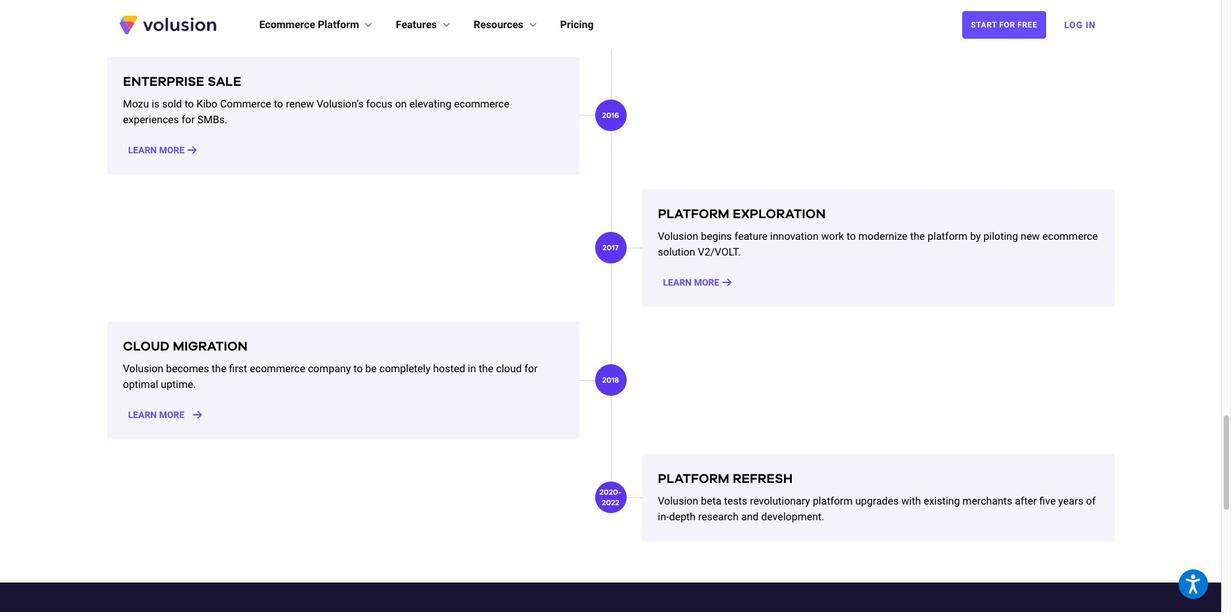 Task type: locate. For each thing, give the bounding box(es) containing it.
is
[[152, 98, 160, 110]]

learn for platform exploration
[[663, 278, 692, 288]]

platform inside "volusion beta tests revolutionary platform upgrades with existing merchants after five years of in-depth research and development."
[[813, 495, 853, 508]]

0 vertical spatial learn
[[128, 145, 157, 156]]

research
[[699, 511, 739, 523]]

completely
[[380, 363, 431, 375]]

platform up development.
[[813, 495, 853, 508]]

2022
[[602, 499, 620, 507]]

2 vertical spatial volusion
[[658, 495, 699, 508]]

v2/volt.
[[698, 246, 741, 259]]

0 vertical spatial volusion
[[658, 230, 699, 243]]

learn down optimal
[[128, 410, 157, 421]]

2 vertical spatial ecommerce
[[250, 363, 305, 375]]

platform
[[928, 230, 968, 243], [813, 495, 853, 508]]

1 vertical spatial learn
[[663, 278, 692, 288]]

platform up begins
[[658, 208, 730, 221]]

2 vertical spatial learn more
[[128, 410, 185, 421]]

learn more for platform
[[663, 278, 720, 288]]

commerce
[[220, 98, 271, 110]]

learn more for cloud
[[128, 410, 185, 421]]

development.
[[762, 511, 825, 523]]

0 horizontal spatial platform
[[813, 495, 853, 508]]

learn more link
[[123, 144, 203, 157], [658, 276, 738, 289], [123, 409, 203, 422]]

volusion up depth
[[658, 495, 699, 508]]

ecommerce right new
[[1043, 230, 1099, 243]]

learn down experiences
[[128, 145, 157, 156]]

1 vertical spatial more
[[694, 278, 720, 288]]

experiences
[[123, 114, 179, 126]]

2 vertical spatial platform
[[658, 473, 730, 486]]

to right work
[[847, 230, 856, 243]]

1 horizontal spatial platform
[[928, 230, 968, 243]]

platform
[[318, 18, 359, 31], [658, 208, 730, 221], [658, 473, 730, 486]]

innovation
[[771, 230, 819, 243]]

hosted
[[433, 363, 465, 375]]

for
[[1000, 20, 1016, 30]]

0 vertical spatial ecommerce
[[454, 98, 510, 110]]

volusion becomes the first ecommerce company to be completely hosted in the cloud for optimal uptime.
[[123, 363, 538, 391]]

volusion for platform refresh
[[658, 495, 699, 508]]

more down v2/volt.
[[694, 278, 720, 288]]

ecommerce
[[454, 98, 510, 110], [1043, 230, 1099, 243], [250, 363, 305, 375]]

ecommerce inside volusion begins feature innovation work to modernize the platform by piloting new ecommerce solution v2/volt.
[[1043, 230, 1099, 243]]

platform up beta
[[658, 473, 730, 486]]

volusion inside "volusion beta tests revolutionary platform upgrades with existing merchants after five years of in-depth research and development."
[[658, 495, 699, 508]]

the
[[911, 230, 925, 243], [212, 363, 227, 375], [479, 363, 494, 375]]

1 vertical spatial platform
[[813, 495, 853, 508]]

volusion beta tests revolutionary platform upgrades with existing merchants after five years of in-depth research and development.
[[658, 495, 1096, 523]]

0 horizontal spatial for
[[182, 114, 195, 126]]

more
[[159, 145, 185, 156], [694, 278, 720, 288], [159, 410, 185, 421]]

to
[[185, 98, 194, 110], [274, 98, 283, 110], [847, 230, 856, 243], [354, 363, 363, 375]]

platform right "ecommerce"
[[318, 18, 359, 31]]

features
[[396, 18, 437, 31]]

0 vertical spatial platform
[[928, 230, 968, 243]]

learn more
[[128, 145, 185, 156], [663, 278, 720, 288], [128, 410, 185, 421]]

migration
[[173, 341, 248, 354]]

enterprise sale
[[123, 76, 241, 89]]

learn
[[128, 145, 157, 156], [663, 278, 692, 288], [128, 410, 157, 421]]

volusion up optimal
[[123, 363, 163, 375]]

learn down 'solution'
[[663, 278, 692, 288]]

more down experiences
[[159, 145, 185, 156]]

company
[[308, 363, 351, 375]]

ecommerce inside mozu is sold to kibo commerce to renew volusion's focus on elevating ecommerce experiences for smbs.
[[454, 98, 510, 110]]

log
[[1065, 20, 1083, 30]]

1 vertical spatial learn more
[[663, 278, 720, 288]]

new
[[1021, 230, 1040, 243]]

0 horizontal spatial ecommerce
[[250, 363, 305, 375]]

learn more down experiences
[[128, 145, 185, 156]]

work
[[822, 230, 844, 243]]

cloud
[[496, 363, 522, 375]]

0 vertical spatial for
[[182, 114, 195, 126]]

cloud migration
[[123, 341, 248, 354]]

1 vertical spatial for
[[525, 363, 538, 375]]

the right modernize
[[911, 230, 925, 243]]

for right cloud
[[525, 363, 538, 375]]

2 vertical spatial more
[[159, 410, 185, 421]]

volusion inside volusion becomes the first ecommerce company to be completely hosted in the cloud for optimal uptime.
[[123, 363, 163, 375]]

for
[[182, 114, 195, 126], [525, 363, 538, 375]]

optimal
[[123, 379, 158, 391]]

features button
[[396, 17, 453, 33]]

learn for enterprise sale
[[128, 145, 157, 156]]

volusion for cloud migration
[[123, 363, 163, 375]]

learn more down optimal
[[128, 410, 185, 421]]

volusion
[[658, 230, 699, 243], [123, 363, 163, 375], [658, 495, 699, 508]]

volusion's
[[317, 98, 364, 110]]

exploration
[[733, 208, 826, 221]]

more down 'uptime.'
[[159, 410, 185, 421]]

for down sold
[[182, 114, 195, 126]]

0 vertical spatial platform
[[318, 18, 359, 31]]

pricing
[[560, 18, 594, 31]]

feature
[[735, 230, 768, 243]]

2 vertical spatial learn more link
[[123, 409, 203, 422]]

to inside volusion becomes the first ecommerce company to be completely hosted in the cloud for optimal uptime.
[[354, 363, 363, 375]]

2 horizontal spatial ecommerce
[[1043, 230, 1099, 243]]

ecommerce right elevating
[[454, 98, 510, 110]]

learn more link down 'solution'
[[658, 276, 738, 289]]

more for platform
[[694, 278, 720, 288]]

1 horizontal spatial for
[[525, 363, 538, 375]]

learn more link down experiences
[[123, 144, 203, 157]]

beta
[[701, 495, 722, 508]]

free
[[1018, 20, 1038, 30]]

0 vertical spatial learn more
[[128, 145, 185, 156]]

to left be
[[354, 363, 363, 375]]

ecommerce for enterprise sale
[[454, 98, 510, 110]]

2 vertical spatial learn
[[128, 410, 157, 421]]

volusion up 'solution'
[[658, 230, 699, 243]]

resources button
[[474, 17, 539, 33]]

2 horizontal spatial the
[[911, 230, 925, 243]]

to left the renew
[[274, 98, 283, 110]]

1 vertical spatial ecommerce
[[1043, 230, 1099, 243]]

learn more down 'solution'
[[663, 278, 720, 288]]

1 horizontal spatial ecommerce
[[454, 98, 510, 110]]

learn for cloud migration
[[128, 410, 157, 421]]

1 vertical spatial platform
[[658, 208, 730, 221]]

platform left by
[[928, 230, 968, 243]]

ecommerce platform
[[259, 18, 359, 31]]

0 vertical spatial learn more link
[[123, 144, 203, 157]]

becomes
[[166, 363, 209, 375]]

and
[[742, 511, 759, 523]]

on
[[395, 98, 407, 110]]

the right in
[[479, 363, 494, 375]]

2020- 2022
[[600, 489, 622, 507]]

for inside mozu is sold to kibo commerce to renew volusion's focus on elevating ecommerce experiences for smbs.
[[182, 114, 195, 126]]

open accessibe: accessibility options, statement and help image
[[1187, 575, 1201, 594]]

0 vertical spatial more
[[159, 145, 185, 156]]

1 vertical spatial learn more link
[[658, 276, 738, 289]]

learn more link for enterprise
[[123, 144, 203, 157]]

existing
[[924, 495, 960, 508]]

ecommerce right first
[[250, 363, 305, 375]]

in
[[468, 363, 476, 375]]

volusion begins feature innovation work to modernize the platform by piloting new ecommerce solution v2/volt.
[[658, 230, 1099, 259]]

the left first
[[212, 363, 227, 375]]

learn more link down 'uptime.'
[[123, 409, 203, 422]]

volusion inside volusion begins feature innovation work to modernize the platform by piloting new ecommerce solution v2/volt.
[[658, 230, 699, 243]]

to right sold
[[185, 98, 194, 110]]

1 vertical spatial volusion
[[123, 363, 163, 375]]



Task type: vqa. For each thing, say whether or not it's contained in the screenshot.
coming
no



Task type: describe. For each thing, give the bounding box(es) containing it.
of
[[1087, 495, 1096, 508]]

tests
[[724, 495, 748, 508]]

learn more for enterprise
[[128, 145, 185, 156]]

ecommerce inside volusion becomes the first ecommerce company to be completely hosted in the cloud for optimal uptime.
[[250, 363, 305, 375]]

for inside volusion becomes the first ecommerce company to be completely hosted in the cloud for optimal uptime.
[[525, 363, 538, 375]]

start for free link
[[963, 11, 1046, 39]]

platform exploration
[[658, 208, 826, 221]]

platform inside volusion begins feature innovation work to modernize the platform by piloting new ecommerce solution v2/volt.
[[928, 230, 968, 243]]

upgrades
[[856, 495, 899, 508]]

start for free
[[972, 20, 1038, 30]]

start
[[972, 20, 997, 30]]

learn more link for cloud
[[123, 409, 203, 422]]

by
[[971, 230, 981, 243]]

renew
[[286, 98, 314, 110]]

merchants
[[963, 495, 1013, 508]]

volusion for platform exploration
[[658, 230, 699, 243]]

to inside volusion begins feature innovation work to modernize the platform by piloting new ecommerce solution v2/volt.
[[847, 230, 856, 243]]

1 horizontal spatial the
[[479, 363, 494, 375]]

platform refresh
[[658, 473, 793, 486]]

in-
[[658, 511, 669, 523]]

learn more link for platform
[[658, 276, 738, 289]]

log in
[[1065, 20, 1096, 30]]

log in link
[[1057, 10, 1104, 39]]

revolutionary
[[750, 495, 811, 508]]

after
[[1015, 495, 1037, 508]]

years
[[1059, 495, 1084, 508]]

enterprise
[[123, 76, 205, 89]]

platform for platform refresh
[[658, 473, 730, 486]]

smbs.
[[197, 114, 228, 126]]

ecommerce for platform exploration
[[1043, 230, 1099, 243]]

five
[[1040, 495, 1056, 508]]

be
[[366, 363, 377, 375]]

sold
[[162, 98, 182, 110]]

elevating
[[410, 98, 452, 110]]

2020-
[[600, 489, 622, 497]]

resources
[[474, 18, 524, 31]]

modernize
[[859, 230, 908, 243]]

uptime.
[[161, 379, 196, 391]]

2016
[[602, 112, 620, 119]]

kibo
[[197, 98, 218, 110]]

0 horizontal spatial the
[[212, 363, 227, 375]]

begins
[[701, 230, 732, 243]]

in
[[1086, 20, 1096, 30]]

focus
[[366, 98, 393, 110]]

ecommerce platform button
[[259, 17, 375, 33]]

platform for platform exploration
[[658, 208, 730, 221]]

2018
[[603, 377, 619, 384]]

platform inside dropdown button
[[318, 18, 359, 31]]

ecommerce
[[259, 18, 315, 31]]

more for cloud
[[159, 410, 185, 421]]

mozu is sold to kibo commerce to renew volusion's focus on elevating ecommerce experiences for smbs.
[[123, 98, 510, 126]]

depth
[[669, 511, 696, 523]]

the inside volusion begins feature innovation work to modernize the platform by piloting new ecommerce solution v2/volt.
[[911, 230, 925, 243]]

refresh
[[733, 473, 793, 486]]

mozu
[[123, 98, 149, 110]]

solution
[[658, 246, 696, 259]]

with
[[902, 495, 921, 508]]

more for enterprise
[[159, 145, 185, 156]]

sale
[[208, 76, 241, 89]]

2017
[[603, 244, 619, 252]]

pricing link
[[560, 17, 594, 33]]

piloting
[[984, 230, 1019, 243]]

cloud
[[123, 341, 170, 354]]

first
[[229, 363, 247, 375]]



